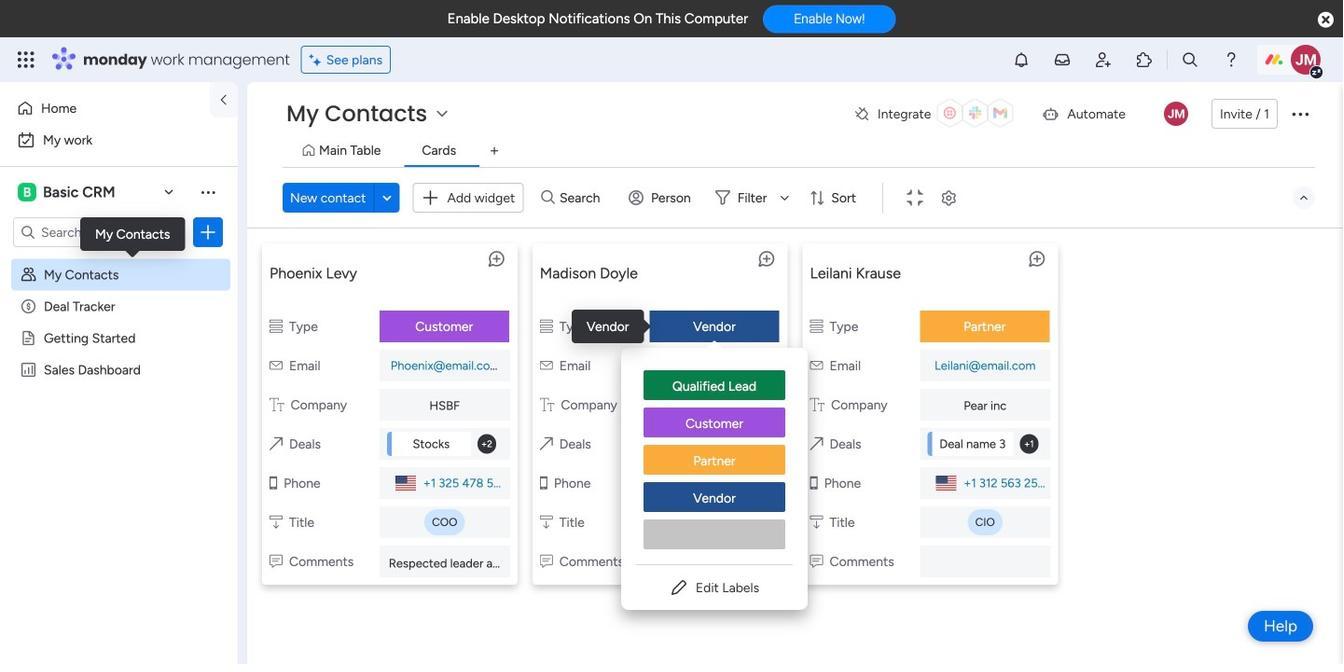 Task type: locate. For each thing, give the bounding box(es) containing it.
v2 email column image for v2 board relation small icon associated with first v2 small long text column icon from the right
[[810, 358, 823, 374]]

v2 status outline image up dapulse text column image
[[810, 319, 823, 334]]

options image
[[1289, 103, 1311, 125], [199, 223, 217, 242]]

1 small dropdown column outline image from the left
[[270, 514, 283, 530]]

3 v2 small long text column image from the left
[[810, 554, 823, 569]]

1 horizontal spatial v2 small long text column image
[[540, 554, 553, 569]]

dapulse close image
[[1318, 11, 1334, 30]]

0 horizontal spatial list box
[[0, 255, 238, 638]]

collapse image
[[1297, 190, 1311, 205]]

v2 board relation small image
[[540, 436, 553, 452], [810, 436, 823, 452]]

1 horizontal spatial dapulse text column image
[[540, 397, 554, 413]]

v2 email column image
[[270, 358, 283, 374]]

dapulse text column image up v2 board relation small image
[[270, 397, 284, 413]]

jeremy miller image
[[1164, 102, 1188, 126]]

v2 search image
[[541, 187, 555, 208]]

options image down workspace options icon
[[199, 223, 217, 242]]

1 v2 mobile phone image from the left
[[270, 475, 277, 491]]

1 horizontal spatial v2 board relation small image
[[810, 436, 823, 452]]

1 horizontal spatial small dropdown column outline image
[[540, 514, 553, 530]]

2 v2 status outline image from the left
[[810, 319, 823, 334]]

2 v2 mobile phone image from the left
[[540, 475, 547, 491]]

see plans image
[[309, 49, 326, 70]]

options image down jeremy miller icon
[[1289, 103, 1311, 125]]

v2 status outline image
[[270, 319, 283, 334], [810, 319, 823, 334]]

v2 board relation small image for first v2 small long text column icon from the right
[[810, 436, 823, 452]]

small dropdown column outline image for first v2 small long text column icon from the left
[[270, 514, 283, 530]]

v2 mobile phone image
[[270, 475, 277, 491], [540, 475, 547, 491]]

v2 email column image up dapulse text column image
[[810, 358, 823, 374]]

update feed image
[[1053, 50, 1072, 69]]

public board image
[[20, 329, 37, 347]]

help image
[[1222, 50, 1241, 69]]

2 dapulse text column image from the left
[[540, 397, 554, 413]]

small dropdown column outline image
[[270, 514, 283, 530], [540, 514, 553, 530]]

0 horizontal spatial dapulse text column image
[[270, 397, 284, 413]]

0 horizontal spatial v2 status outline image
[[270, 319, 283, 334]]

2 small dropdown column outline image from the left
[[540, 514, 553, 530]]

0 horizontal spatial v2 board relation small image
[[540, 436, 553, 452]]

tab list
[[283, 136, 1315, 167]]

v2 board relation small image
[[270, 436, 283, 452]]

v2 status outline image up v2 email column image
[[270, 319, 283, 334]]

select product image
[[17, 50, 35, 69]]

1 dapulse text column image from the left
[[270, 397, 284, 413]]

list box
[[0, 255, 238, 638], [621, 355, 808, 564]]

workspace selection element
[[18, 181, 118, 203]]

1 horizontal spatial v2 email column image
[[810, 358, 823, 374]]

v2 mobile phone image
[[810, 475, 818, 491]]

v2 board relation small image for second v2 small long text column icon from left
[[540, 436, 553, 452]]

1 v2 status outline image from the left
[[270, 319, 283, 334]]

0 horizontal spatial small dropdown column outline image
[[270, 514, 283, 530]]

v2 mobile phone image for second v2 small long text column icon from left's small dropdown column outline icon
[[540, 475, 547, 491]]

1 horizontal spatial v2 status outline image
[[810, 319, 823, 334]]

0 horizontal spatial v2 mobile phone image
[[270, 475, 277, 491]]

1 v2 email column image from the left
[[540, 358, 553, 374]]

workspace image
[[18, 182, 36, 202]]

1 v2 board relation small image from the left
[[540, 436, 553, 452]]

monday marketplace image
[[1135, 50, 1154, 69]]

dapulse text column image for v2 board relation small icon for second v2 small long text column icon from left's v2 email column icon
[[540, 397, 554, 413]]

dapulse text column image
[[270, 397, 284, 413], [540, 397, 554, 413]]

2 v2 board relation small image from the left
[[810, 436, 823, 452]]

dapulse text column image down v2 status outline icon
[[540, 397, 554, 413]]

1 horizontal spatial options image
[[1289, 103, 1311, 125]]

row group
[[255, 236, 1336, 600]]

0 horizontal spatial v2 email column image
[[540, 358, 553, 374]]

add view image
[[491, 144, 498, 158]]

tab
[[480, 136, 509, 166]]

0 horizontal spatial v2 small long text column image
[[270, 554, 283, 569]]

1 horizontal spatial v2 mobile phone image
[[540, 475, 547, 491]]

1 horizontal spatial list box
[[621, 355, 808, 564]]

v2 small long text column image
[[270, 554, 283, 569], [540, 554, 553, 569], [810, 554, 823, 569]]

2 horizontal spatial v2 small long text column image
[[810, 554, 823, 569]]

notifications image
[[1012, 50, 1031, 69]]

1 vertical spatial options image
[[199, 223, 217, 242]]

option
[[11, 93, 199, 123], [11, 125, 227, 155], [0, 258, 238, 262], [644, 370, 785, 402], [644, 408, 785, 439], [644, 445, 785, 477], [644, 482, 785, 514], [644, 520, 785, 549]]

v2 email column image
[[540, 358, 553, 374], [810, 358, 823, 374]]

v2 email column image down v2 status outline icon
[[540, 358, 553, 374]]

2 v2 email column image from the left
[[810, 358, 823, 374]]

Search in workspace field
[[39, 222, 156, 243]]



Task type: describe. For each thing, give the bounding box(es) containing it.
invite members image
[[1094, 50, 1113, 69]]

v2 status outline image for v2 email column image
[[270, 319, 283, 334]]

1 v2 small long text column image from the left
[[270, 554, 283, 569]]

0 horizontal spatial options image
[[199, 223, 217, 242]]

v2 status outline image
[[540, 319, 553, 334]]

2 v2 small long text column image from the left
[[540, 554, 553, 569]]

arrow down image
[[774, 187, 796, 209]]

0 vertical spatial options image
[[1289, 103, 1311, 125]]

v2 mobile phone image for first v2 small long text column icon from the left small dropdown column outline icon
[[270, 475, 277, 491]]

angle down image
[[383, 191, 392, 205]]

Search field
[[555, 185, 611, 211]]

small dropdown column outline image
[[810, 514, 823, 530]]

dapulse text column image for v2 email column image
[[270, 397, 284, 413]]

search everything image
[[1181, 50, 1200, 69]]

workspace options image
[[199, 183, 217, 201]]

v2 email column image for v2 board relation small icon for second v2 small long text column icon from left
[[540, 358, 553, 374]]

edit labels image
[[670, 578, 688, 597]]

public dashboard image
[[20, 361, 37, 379]]

dapulse text column image
[[810, 397, 825, 413]]

jeremy miller image
[[1291, 45, 1321, 75]]

small dropdown column outline image for second v2 small long text column icon from left
[[540, 514, 553, 530]]

v2 status outline image for v2 board relation small icon associated with first v2 small long text column icon from the right's v2 email column icon
[[810, 319, 823, 334]]



Task type: vqa. For each thing, say whether or not it's contained in the screenshot.
workflow
no



